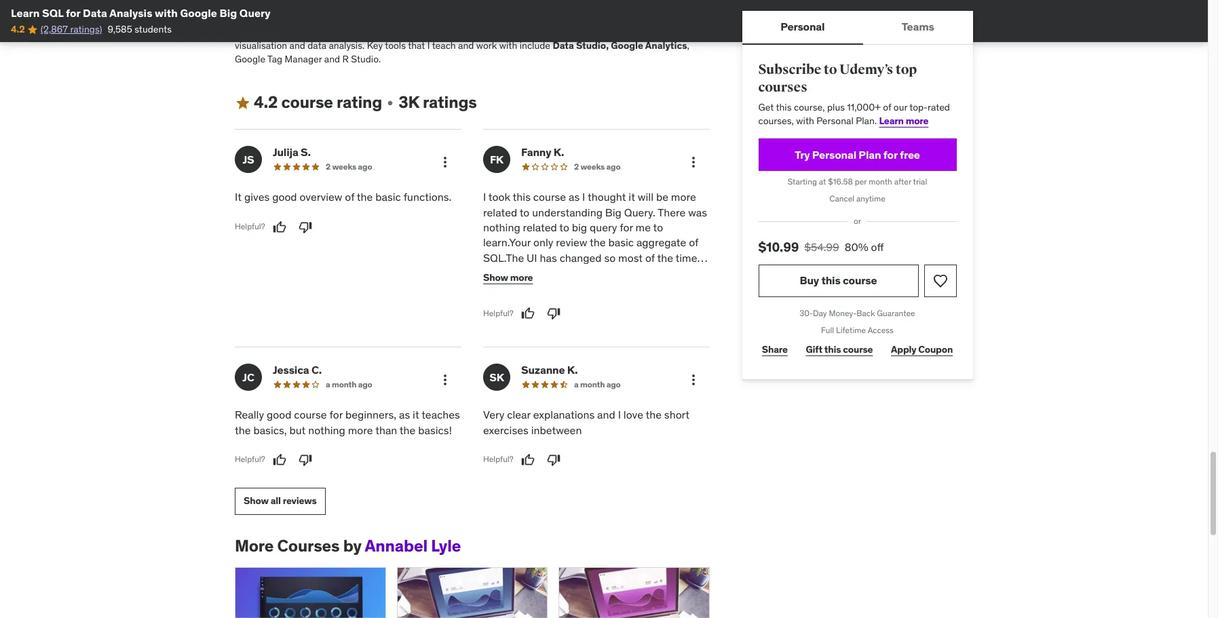 Task type: describe. For each thing, give the bounding box(es) containing it.
and inside ', google tag manager and r studio.'
[[324, 53, 340, 65]]

as inside i took this course as i thought it will be more related to understanding big query. there was nothing related to big query for me to learn.
[[569, 190, 580, 204]]

so
[[605, 251, 616, 265]]

apply coupon
[[892, 344, 954, 356]]

a inside the ui has changed so most of the time i had to figure out myself how to do things. i really feel like it was a waste of my money and my time.
[[583, 281, 589, 295]]

, for , to ensure they have the greatest impact. my expertise is in storytelling with data, data visualisation and data analysis. key tools that i teach and work with include
[[317, 26, 319, 38]]

0 horizontal spatial google
[[180, 6, 217, 20]]

ensure
[[332, 26, 361, 38]]

a month ago for for
[[326, 380, 373, 390]]

i right time at the top of page
[[700, 251, 703, 265]]

helpful? for really good course for beginners, as it teaches the basics, but nothing more than the basics!
[[235, 455, 265, 465]]

course down manager
[[281, 92, 333, 113]]

basics,
[[254, 423, 287, 437]]

day
[[814, 308, 828, 318]]

tab list containing personal
[[743, 11, 974, 45]]

2 for julija s.
[[326, 162, 331, 172]]

top-
[[910, 101, 929, 114]]

the inside , to ensure they have the greatest impact. my expertise is in storytelling with data, data visualisation and data analysis. key tools that i teach and work with include
[[406, 26, 420, 38]]

this for buy
[[822, 274, 841, 287]]

how
[[600, 266, 620, 280]]

for inside really good course for beginners, as it teaches the basics, but nothing more than the basics!
[[330, 408, 343, 422]]

$16.58
[[829, 177, 854, 187]]

but
[[290, 423, 306, 437]]

show for show all reviews
[[244, 495, 269, 508]]

mark review by jessica c. as unhelpful image
[[299, 454, 312, 467]]

of down marketing
[[606, 13, 615, 25]]

a down suzanne k.
[[574, 380, 579, 390]]

11,000+
[[848, 101, 882, 114]]

julija
[[273, 145, 299, 159]]

impact.
[[461, 26, 492, 38]]

to left do
[[623, 266, 633, 280]]

for up (2,867 ratings)
[[66, 6, 81, 20]]

0 vertical spatial related
[[483, 205, 518, 219]]

out for of
[[590, 13, 604, 25]]

personal inside 'get this course, plus 11,000+ of our top-rated courses, with personal plan.'
[[817, 115, 854, 127]]

beginners,
[[346, 408, 397, 422]]

our
[[895, 101, 908, 114]]

greatest
[[423, 26, 458, 38]]

the inside your only review the basic aggregate of sql.
[[590, 236, 606, 249]]

jessica c.
[[273, 363, 322, 377]]

try
[[796, 148, 811, 162]]

and inside data analyst within marketing and product teams
[[637, 0, 654, 12]]

try personal plan for free link
[[759, 139, 957, 171]]

waste
[[591, 281, 620, 295]]

$10.99
[[759, 239, 800, 255]]

as inside really good course for beginners, as it teaches the basics, but nothing more than the basics!
[[399, 408, 410, 422]]

money-
[[830, 308, 857, 318]]

udemy's
[[840, 61, 894, 78]]

the right overview
[[357, 190, 373, 204]]

things.
[[650, 266, 683, 280]]

data inside data visualisation tools
[[661, 13, 682, 25]]

plus
[[828, 101, 846, 114]]

(2,867 ratings)
[[41, 23, 102, 36]]

per
[[856, 177, 868, 187]]

mark review by julija s. as unhelpful image
[[299, 220, 312, 234]]

to right the had
[[504, 266, 514, 280]]

at
[[820, 177, 827, 187]]

gift
[[807, 344, 823, 356]]

additional actions for review by suzanne k. image
[[686, 372, 702, 389]]

do
[[635, 266, 648, 280]]

the inside the ui has changed so most of the time i had to figure out myself how to do things. i really feel like it was a waste of my money and my time.
[[658, 251, 674, 265]]

i down time at the top of page
[[686, 266, 689, 280]]

additional actions for review by julija s. image
[[437, 154, 454, 171]]

inbetween
[[531, 423, 582, 437]]

0 vertical spatial my
[[635, 281, 649, 295]]

apply coupon button
[[888, 336, 957, 364]]

with inside 'get this course, plus 11,000+ of our top-rated courses, with personal plan.'
[[797, 115, 815, 127]]

be
[[657, 190, 669, 204]]

.
[[264, 13, 266, 25]]

range
[[624, 13, 649, 25]]

full
[[822, 325, 835, 335]]

with up 'students'
[[155, 6, 178, 20]]

and up the "they"
[[359, 13, 375, 25]]

query
[[240, 6, 271, 20]]

0 vertical spatial good
[[272, 190, 297, 204]]

mark review by julija s. as helpful image
[[273, 220, 286, 234]]

$10.99 $54.99 80% off
[[759, 239, 885, 255]]

really good course for beginners, as it teaches the basics, but nothing more than the basics!
[[235, 408, 460, 437]]

, google tag manager and r studio.
[[235, 39, 690, 65]]

learn sql for data analysis with google big query
[[11, 6, 271, 20]]

and down 'impact.'
[[458, 39, 474, 52]]

, for , google tag manager and r studio.
[[688, 39, 690, 52]]

course,
[[795, 101, 826, 114]]

data visualisation tools
[[235, 13, 682, 38]]

more down top-
[[907, 115, 930, 127]]

gift this course
[[807, 344, 874, 356]]

0 horizontal spatial data
[[83, 6, 107, 20]]

month for really good course for beginners, as it teaches the basics, but nothing more than the basics!
[[332, 380, 357, 390]]

studio.
[[351, 53, 381, 65]]

fanny k.
[[522, 145, 564, 159]]

query.
[[625, 205, 656, 219]]

had
[[483, 266, 502, 280]]

suzanne
[[522, 363, 565, 377]]

personal button
[[743, 11, 864, 43]]

only
[[534, 236, 554, 249]]

by
[[343, 536, 362, 557]]

2 vertical spatial data
[[308, 39, 327, 52]]

c.
[[312, 363, 322, 377]]

2 weeks ago for fanny k.
[[574, 162, 621, 172]]

than
[[376, 423, 397, 437]]

to right the me at the right top of page
[[654, 221, 664, 234]]

basics!
[[418, 423, 452, 437]]

2 weeks ago for julija s.
[[326, 162, 372, 172]]

personal inside button
[[781, 20, 826, 34]]

have inside , to ensure they have the greatest impact. my expertise is in storytelling with data, data visualisation and data analysis. key tools that i teach and work with include
[[384, 26, 404, 38]]

this for gift
[[825, 344, 842, 356]]

cancel
[[830, 194, 855, 204]]

subscribe
[[759, 61, 822, 78]]

2 for fanny k.
[[574, 162, 579, 172]]

with down my
[[500, 39, 518, 52]]

learn.
[[483, 236, 510, 249]]

i left took
[[483, 190, 486, 204]]

buy this course button
[[759, 265, 919, 297]]

1 vertical spatial related
[[523, 221, 557, 234]]

buy
[[801, 274, 820, 287]]

learn for learn more
[[880, 115, 905, 127]]

with down "range"
[[620, 26, 638, 38]]

review
[[556, 236, 588, 249]]

my
[[494, 26, 507, 38]]

xsmall image
[[385, 98, 396, 108]]

gives
[[244, 190, 270, 204]]

data for analyst
[[499, 0, 521, 12]]

a up really good course for beginners, as it teaches the basics, but nothing more than the basics!
[[326, 380, 330, 390]]

this inside i took this course as i thought it will be more related to understanding big query. there was nothing related to big query for me to learn.
[[513, 190, 531, 204]]

the up the is at the left of page
[[550, 13, 564, 25]]

weeks for k.
[[581, 162, 605, 172]]

coupon
[[919, 344, 954, 356]]

overview
[[300, 190, 343, 204]]

top
[[897, 61, 918, 78]]

3k ratings
[[399, 92, 477, 113]]

ratings)
[[70, 23, 102, 36]]

feel
[[512, 281, 530, 295]]

analysis
[[109, 6, 152, 20]]

thought
[[588, 190, 626, 204]]

month for very clear explanations and i love the short exercises inbetween
[[581, 380, 605, 390]]

or
[[855, 216, 862, 226]]

fanny
[[522, 145, 552, 159]]

really
[[483, 281, 509, 295]]

and up manager
[[290, 39, 305, 52]]

ago for jessica c.
[[358, 380, 373, 390]]

of right overview
[[345, 190, 355, 204]]

show all reviews
[[244, 495, 317, 508]]

4.2 for 4.2 course rating
[[254, 92, 278, 113]]

basic inside your only review the basic aggregate of sql.
[[609, 236, 634, 249]]

more inside button
[[510, 271, 533, 284]]

to inside 'subscribe to udemy's top courses'
[[825, 61, 838, 78]]

sql
[[42, 6, 63, 20]]

weeks for s.
[[332, 162, 357, 172]]

visualisation inside data visualisation tools
[[235, 26, 292, 38]]

(2,867
[[41, 23, 68, 36]]

all
[[271, 495, 281, 508]]

helpful? for very clear explanations and i love the short exercises inbetween
[[483, 455, 514, 465]]

show for show more
[[483, 271, 508, 284]]

a down marketing
[[617, 13, 622, 25]]

was inside the ui has changed so most of the time i had to figure out myself how to do things. i really feel like it was a waste of my money and my time.
[[561, 281, 580, 295]]

2 vertical spatial personal
[[813, 148, 857, 162]]

key
[[367, 39, 383, 52]]

exercises
[[483, 423, 529, 437]]

9,585
[[108, 23, 132, 36]]

helpful? for it gives good overview of the basic functions.
[[235, 221, 265, 232]]

0 horizontal spatial big
[[220, 6, 237, 20]]

of inside 'get this course, plus 11,000+ of our top-rated courses, with personal plan.'
[[884, 101, 892, 114]]

starting at $16.58 per month after trial cancel anytime
[[789, 177, 928, 204]]

suzanne k.
[[522, 363, 578, 377]]

short
[[665, 408, 690, 422]]

product
[[656, 0, 693, 12]]

explanations
[[534, 408, 595, 422]]

to up 'your'
[[520, 205, 530, 219]]

. i have also mentored and taught individuals  and teams how to get the most out of a range of
[[264, 13, 661, 25]]

k. for suzanne k.
[[568, 363, 578, 377]]



Task type: vqa. For each thing, say whether or not it's contained in the screenshot.
Buy this course 'course'
yes



Task type: locate. For each thing, give the bounding box(es) containing it.
0 vertical spatial have
[[273, 13, 293, 25]]

30-
[[800, 308, 814, 318]]

2 weeks ago up thought
[[574, 162, 621, 172]]

helpful? left mark review by jessica c. as helpful image
[[235, 455, 265, 465]]

0 horizontal spatial k.
[[554, 145, 564, 159]]

nothing inside i took this course as i thought it will be more related to understanding big query. there was nothing related to big query for me to learn.
[[483, 221, 521, 234]]

1 horizontal spatial weeks
[[581, 162, 605, 172]]

2 horizontal spatial it
[[629, 190, 636, 204]]

data inside data analyst within marketing and product teams
[[499, 0, 521, 12]]

for inside try personal plan for free link
[[884, 148, 899, 162]]

80%
[[846, 241, 869, 254]]

for left free
[[884, 148, 899, 162]]

1 horizontal spatial ,
[[688, 39, 690, 52]]

0 horizontal spatial teams
[[235, 13, 264, 25]]

it
[[629, 190, 636, 204], [552, 281, 559, 295], [413, 408, 419, 422]]

annabel
[[365, 536, 428, 557]]

basic up so
[[609, 236, 634, 249]]

helpful?
[[235, 221, 265, 232], [483, 308, 514, 318], [235, 455, 265, 465], [483, 455, 514, 465]]

0 vertical spatial big
[[220, 6, 237, 20]]

1 a month ago from the left
[[326, 380, 373, 390]]

course up but
[[294, 408, 327, 422]]

learn more
[[880, 115, 930, 127]]

1 vertical spatial my
[[483, 297, 498, 310]]

, inside , to ensure they have the greatest impact. my expertise is in storytelling with data, data visualisation and data analysis. key tools that i teach and work with include
[[317, 26, 319, 38]]

analysis.
[[329, 39, 365, 52]]

1 vertical spatial as
[[399, 408, 410, 422]]

0 vertical spatial as
[[569, 190, 580, 204]]

helpful? left mark review by julija s. as helpful "icon"
[[235, 221, 265, 232]]

get
[[534, 13, 548, 25]]

off
[[872, 241, 885, 254]]

1 vertical spatial data
[[663, 26, 682, 38]]

ago up thought
[[607, 162, 621, 172]]

for inside i took this course as i thought it will be more related to understanding big query. there was nothing related to big query for me to learn.
[[620, 221, 633, 234]]

this for get
[[777, 101, 793, 114]]

0 horizontal spatial show
[[244, 495, 269, 508]]

weeks up it gives good overview of the basic functions.
[[332, 162, 357, 172]]

the right love
[[646, 408, 662, 422]]

0 horizontal spatial most
[[566, 13, 588, 25]]

analytics
[[646, 39, 688, 52]]

this right took
[[513, 190, 531, 204]]

ago for julija s.
[[358, 162, 372, 172]]

1 horizontal spatial month
[[581, 380, 605, 390]]

with
[[155, 6, 178, 20], [620, 26, 638, 38], [500, 39, 518, 52], [797, 115, 815, 127]]

more down beginners,
[[348, 423, 373, 437]]

data for studio, google
[[553, 39, 574, 52]]

most up do
[[619, 251, 643, 265]]

google left tag
[[235, 53, 266, 65]]

course inside i took this course as i thought it will be more related to understanding big query. there was nothing related to big query for me to learn.
[[534, 190, 566, 204]]

have right .
[[273, 13, 293, 25]]

teams up top
[[903, 20, 935, 34]]

was inside i took this course as i thought it will be more related to understanding big query. there was nothing related to big query for me to learn.
[[689, 205, 708, 219]]

my down really
[[483, 297, 498, 310]]

more down the on the top
[[510, 271, 533, 284]]

as
[[569, 190, 580, 204], [399, 408, 410, 422]]

0 horizontal spatial basic
[[376, 190, 401, 204]]

and right money
[[687, 281, 705, 295]]

was
[[689, 205, 708, 219], [561, 281, 580, 295]]

reviews
[[283, 495, 317, 508]]

students
[[135, 23, 172, 36]]

fk
[[490, 152, 504, 166]]

1 vertical spatial ,
[[688, 39, 690, 52]]

was down myself
[[561, 281, 580, 295]]

0 vertical spatial out
[[590, 13, 604, 25]]

0 vertical spatial 4.2
[[11, 23, 25, 36]]

show
[[483, 271, 508, 284], [244, 495, 269, 508]]

course for gift this course
[[844, 344, 874, 356]]

, to ensure they have the greatest impact. my expertise is in storytelling with data, data visualisation and data analysis. key tools that i teach and work with include
[[235, 26, 682, 52]]

to up expertise
[[523, 13, 532, 25]]

it inside the ui has changed so most of the time i had to figure out myself how to do things. i really feel like it was a waste of my money and my time.
[[552, 281, 559, 295]]

more inside really good course for beginners, as it teaches the basics, but nothing more than the basics!
[[348, 423, 373, 437]]

ui
[[527, 251, 538, 265]]

teams inside data analyst within marketing and product teams
[[235, 13, 264, 25]]

course for buy this course
[[844, 274, 878, 287]]

the right than
[[400, 423, 416, 437]]

out
[[590, 13, 604, 25], [547, 266, 563, 280]]

data up the analytics
[[663, 26, 682, 38]]

1 horizontal spatial as
[[569, 190, 580, 204]]

1 vertical spatial show
[[244, 495, 269, 508]]

teams how
[[475, 13, 521, 25]]

to inside , to ensure they have the greatest impact. my expertise is in storytelling with data, data visualisation and data analysis. key tools that i teach and work with include
[[322, 26, 330, 38]]

the inside very clear explanations and i love the short exercises inbetween
[[646, 408, 662, 422]]

it inside really good course for beginners, as it teaches the basics, but nothing more than the basics!
[[413, 408, 419, 422]]

like
[[533, 281, 550, 295]]

mark review by fanny k. as unhelpful image
[[547, 307, 561, 321]]

starting
[[789, 177, 818, 187]]

k. for fanny k.
[[554, 145, 564, 159]]

most inside the ui has changed so most of the time i had to figure out myself how to do things. i really feel like it was a waste of my money and my time.
[[619, 251, 643, 265]]

include
[[520, 39, 551, 52]]

1 horizontal spatial was
[[689, 205, 708, 219]]

0 vertical spatial k.
[[554, 145, 564, 159]]

1 vertical spatial out
[[547, 266, 563, 280]]

0 vertical spatial nothing
[[483, 221, 521, 234]]

tools inside data visualisation tools
[[294, 26, 317, 38]]

data up manager
[[308, 39, 327, 52]]

a down myself
[[583, 281, 589, 295]]

the down really
[[235, 423, 251, 437]]

analyst
[[522, 0, 556, 12]]

1 horizontal spatial show
[[483, 271, 508, 284]]

r
[[343, 53, 349, 65]]

work
[[477, 39, 497, 52]]

out down has at the left top
[[547, 266, 563, 280]]

data down "product"
[[661, 13, 682, 25]]

1 horizontal spatial have
[[384, 26, 404, 38]]

4.2 right medium icon at top
[[254, 92, 278, 113]]

medium image
[[235, 95, 251, 111]]

1 horizontal spatial nothing
[[483, 221, 521, 234]]

ago up very clear explanations and i love the short exercises inbetween
[[607, 380, 621, 390]]

as up understanding on the top left of page
[[569, 190, 580, 204]]

time
[[676, 251, 698, 265]]

it
[[235, 190, 242, 204]]

0 horizontal spatial it
[[413, 408, 419, 422]]

have down taught on the top of page
[[384, 26, 404, 38]]

your only review the basic aggregate of sql.
[[483, 236, 699, 265]]

related up only
[[523, 221, 557, 234]]

apply
[[892, 344, 917, 356]]

out inside the ui has changed so most of the time i had to figure out myself how to do things. i really feel like it was a waste of my money and my time.
[[547, 266, 563, 280]]

annabel lyle link
[[365, 536, 461, 557]]

1 horizontal spatial k.
[[568, 363, 578, 377]]

2 vertical spatial it
[[413, 408, 419, 422]]

1 vertical spatial big
[[606, 205, 622, 219]]

mark review by jessica c. as helpful image
[[273, 454, 286, 467]]

2 a month ago from the left
[[574, 380, 621, 390]]

1 vertical spatial most
[[619, 251, 643, 265]]

1 vertical spatial was
[[561, 281, 580, 295]]

took
[[489, 190, 511, 204]]

it inside i took this course as i thought it will be more related to understanding big query. there was nothing related to big query for me to learn.
[[629, 190, 636, 204]]

and inside very clear explanations and i love the short exercises inbetween
[[598, 408, 616, 422]]

nothing up "learn." at the left of page
[[483, 221, 521, 234]]

more up there
[[671, 190, 697, 204]]

the ui has changed so most of the time i had to figure out myself how to do things. i really feel like it was a waste of my money and my time.
[[483, 251, 705, 310]]

1 vertical spatial nothing
[[308, 423, 346, 437]]

month inside starting at $16.58 per month after trial cancel anytime
[[870, 177, 893, 187]]

out up storytelling
[[590, 13, 604, 25]]

additional actions for review by fanny k. image
[[686, 154, 702, 171]]

visualisation
[[235, 26, 292, 38], [235, 39, 287, 52]]

1 horizontal spatial a month ago
[[574, 380, 621, 390]]

good inside really good course for beginners, as it teaches the basics, but nothing more than the basics!
[[267, 408, 292, 422]]

1 horizontal spatial tools
[[385, 39, 406, 52]]

and left r
[[324, 53, 340, 65]]

course inside really good course for beginners, as it teaches the basics, but nothing more than the basics!
[[294, 408, 327, 422]]

course up back
[[844, 274, 878, 287]]

this inside "button"
[[822, 274, 841, 287]]

the up that
[[406, 26, 420, 38]]

1 horizontal spatial 2 weeks ago
[[574, 162, 621, 172]]

0 vertical spatial show
[[483, 271, 508, 284]]

1 vertical spatial have
[[384, 26, 404, 38]]

2 horizontal spatial data
[[553, 39, 574, 52]]

teams left also
[[235, 13, 264, 25]]

mark review by suzanne k. as helpful image
[[521, 454, 535, 467]]

i took this course as i thought it will be more related to understanding big query. there was nothing related to big query for me to learn.
[[483, 190, 708, 249]]

0 vertical spatial ,
[[317, 26, 319, 38]]

1 vertical spatial google
[[235, 53, 266, 65]]

learn for learn sql for data analysis with google big query
[[11, 6, 40, 20]]

show all reviews button
[[235, 488, 326, 515]]

2 weeks ago
[[326, 162, 372, 172], [574, 162, 621, 172]]

additional actions for review by jessica c. image
[[437, 372, 454, 389]]

4.2 course rating
[[254, 92, 382, 113]]

most down within
[[566, 13, 588, 25]]

1 horizontal spatial out
[[590, 13, 604, 25]]

0 horizontal spatial 4.2
[[11, 23, 25, 36]]

it up basics!
[[413, 408, 419, 422]]

1 horizontal spatial google
[[235, 53, 266, 65]]

1 horizontal spatial big
[[606, 205, 622, 219]]

ago for suzanne k.
[[607, 380, 621, 390]]

0 vertical spatial data
[[661, 13, 682, 25]]

1 vertical spatial good
[[267, 408, 292, 422]]

3k
[[399, 92, 420, 113]]

i right .
[[269, 13, 271, 25]]

i left love
[[618, 408, 621, 422]]

it right 'like'
[[552, 281, 559, 295]]

ago up it gives good overview of the basic functions.
[[358, 162, 372, 172]]

1 horizontal spatial my
[[635, 281, 649, 295]]

and inside the ui has changed so most of the time i had to figure out myself how to do things. i really feel like it was a waste of my money and my time.
[[687, 281, 705, 295]]

more
[[907, 115, 930, 127], [671, 190, 697, 204], [510, 271, 533, 284], [348, 423, 373, 437]]

0 horizontal spatial out
[[547, 266, 563, 280]]

1 vertical spatial 4.2
[[254, 92, 278, 113]]

0 vertical spatial most
[[566, 13, 588, 25]]

tab list
[[743, 11, 974, 45]]

month up anytime
[[870, 177, 893, 187]]

google inside ', google tag manager and r studio.'
[[235, 53, 266, 65]]

1 vertical spatial k.
[[568, 363, 578, 377]]

i up understanding on the top left of page
[[583, 190, 586, 204]]

1 vertical spatial visualisation
[[235, 39, 287, 52]]

rated
[[929, 101, 951, 114]]

0 vertical spatial it
[[629, 190, 636, 204]]

it left will
[[629, 190, 636, 204]]

visualisation up tag
[[235, 39, 287, 52]]

1 horizontal spatial most
[[619, 251, 643, 265]]

tools right key
[[385, 39, 406, 52]]

the
[[550, 13, 564, 25], [406, 26, 420, 38], [357, 190, 373, 204], [590, 236, 606, 249], [658, 251, 674, 265], [646, 408, 662, 422], [235, 423, 251, 437], [400, 423, 416, 437]]

this up courses,
[[777, 101, 793, 114]]

learn more link
[[880, 115, 930, 127]]

1 vertical spatial learn
[[880, 115, 905, 127]]

teams
[[235, 13, 264, 25], [903, 20, 935, 34]]

course up understanding on the top left of page
[[534, 190, 566, 204]]

course for really good course for beginners, as it teaches the basics, but nothing more than the basics!
[[294, 408, 327, 422]]

within
[[558, 0, 587, 12]]

to left udemy's
[[825, 61, 838, 78]]

0 horizontal spatial weeks
[[332, 162, 357, 172]]

of up "data,"
[[651, 13, 659, 25]]

more inside i took this course as i thought it will be more related to understanding big query. there was nothing related to big query for me to learn.
[[671, 190, 697, 204]]

and up "range"
[[637, 0, 654, 12]]

of inside your only review the basic aggregate of sql.
[[689, 236, 699, 249]]

0 vertical spatial personal
[[781, 20, 826, 34]]

personal down plus
[[817, 115, 854, 127]]

personal up $16.58
[[813, 148, 857, 162]]

me
[[636, 221, 651, 234]]

0 horizontal spatial was
[[561, 281, 580, 295]]

they
[[364, 26, 382, 38]]

a month ago up beginners,
[[326, 380, 373, 390]]

big down thought
[[606, 205, 622, 219]]

1 2 from the left
[[326, 162, 331, 172]]

very
[[483, 408, 505, 422]]

and
[[637, 0, 654, 12], [359, 13, 375, 25], [290, 39, 305, 52], [458, 39, 474, 52], [324, 53, 340, 65], [687, 281, 705, 295], [598, 408, 616, 422]]

storytelling
[[570, 26, 617, 38]]

courses
[[759, 79, 808, 96]]

0 horizontal spatial related
[[483, 205, 518, 219]]

0 horizontal spatial nothing
[[308, 423, 346, 437]]

anytime
[[857, 194, 886, 204]]

, down "product"
[[688, 39, 690, 52]]

jessica
[[273, 363, 309, 377]]

very clear explanations and i love the short exercises inbetween
[[483, 408, 690, 437]]

the up things. on the right of the page
[[658, 251, 674, 265]]

2 weeks from the left
[[581, 162, 605, 172]]

30-day money-back guarantee full lifetime access
[[800, 308, 916, 335]]

access
[[869, 325, 895, 335]]

1 horizontal spatial basic
[[609, 236, 634, 249]]

k. right fanny on the top left
[[554, 145, 564, 159]]

a month ago for and
[[574, 380, 621, 390]]

as right beginners,
[[399, 408, 410, 422]]

1 horizontal spatial related
[[523, 221, 557, 234]]

0 vertical spatial was
[[689, 205, 708, 219]]

share button
[[759, 336, 792, 364]]

courses
[[277, 536, 340, 557]]

the
[[506, 251, 524, 265]]

2 2 from the left
[[574, 162, 579, 172]]

4.2 left the (2,867 on the left top of the page
[[11, 23, 25, 36]]

1 weeks from the left
[[332, 162, 357, 172]]

0 horizontal spatial have
[[273, 13, 293, 25]]

functions.
[[404, 190, 452, 204]]

big inside i took this course as i thought it will be more related to understanding big query. there was nothing related to big query for me to learn.
[[606, 205, 622, 219]]

i inside very clear explanations and i love the short exercises inbetween
[[618, 408, 621, 422]]

teams inside button
[[903, 20, 935, 34]]

visualisation down .
[[235, 26, 292, 38]]

1 horizontal spatial 2
[[574, 162, 579, 172]]

0 horizontal spatial a month ago
[[326, 380, 373, 390]]

of up do
[[646, 251, 655, 265]]

basic left functions.
[[376, 190, 401, 204]]

weeks up thought
[[581, 162, 605, 172]]

1 2 weeks ago from the left
[[326, 162, 372, 172]]

data up the teams how
[[499, 0, 521, 12]]

ago up beginners,
[[358, 380, 373, 390]]

1 vertical spatial personal
[[817, 115, 854, 127]]

to left big
[[560, 221, 570, 234]]

show left all in the bottom of the page
[[244, 495, 269, 508]]

0 vertical spatial tools
[[294, 26, 317, 38]]

buy this course
[[801, 274, 878, 287]]

1 horizontal spatial teams
[[903, 20, 935, 34]]

1 vertical spatial it
[[552, 281, 559, 295]]

2 visualisation from the top
[[235, 39, 287, 52]]

has
[[540, 251, 557, 265]]

with down course,
[[797, 115, 815, 127]]

ago for fanny k.
[[607, 162, 621, 172]]

1 horizontal spatial 4.2
[[254, 92, 278, 113]]

query
[[590, 221, 617, 234]]

trial
[[914, 177, 928, 187]]

1 horizontal spatial learn
[[880, 115, 905, 127]]

0 horizontal spatial as
[[399, 408, 410, 422]]

tools down also
[[294, 26, 317, 38]]

sql.
[[483, 251, 506, 265]]

s.
[[301, 145, 311, 159]]

the down the query
[[590, 236, 606, 249]]

good right gives
[[272, 190, 297, 204]]

, inside ', google tag manager and r studio.'
[[688, 39, 690, 52]]

1 visualisation from the top
[[235, 26, 292, 38]]

0 horizontal spatial learn
[[11, 6, 40, 20]]

visualisation inside , to ensure they have the greatest impact. my expertise is in storytelling with data, data visualisation and data analysis. key tools that i teach and work with include
[[235, 39, 287, 52]]

tools inside , to ensure they have the greatest impact. my expertise is in storytelling with data, data visualisation and data analysis. key tools that i teach and work with include
[[385, 39, 406, 52]]

wishlist image
[[933, 273, 949, 289]]

0 horizontal spatial 2
[[326, 162, 331, 172]]

a month ago up very clear explanations and i love the short exercises inbetween
[[574, 380, 621, 390]]

helpful? down really
[[483, 308, 514, 318]]

0 vertical spatial visualisation
[[235, 26, 292, 38]]

subscribe to udemy's top courses
[[759, 61, 918, 96]]

0 horizontal spatial my
[[483, 297, 498, 310]]

plan
[[860, 148, 882, 162]]

course inside "button"
[[844, 274, 878, 287]]

2 up understanding on the top left of page
[[574, 162, 579, 172]]

teaches
[[422, 408, 460, 422]]

understanding
[[533, 205, 603, 219]]

1 vertical spatial basic
[[609, 236, 634, 249]]

nothing inside really good course for beginners, as it teaches the basics, but nothing more than the basics!
[[308, 423, 346, 437]]

to down mentored
[[322, 26, 330, 38]]

1 horizontal spatial data
[[499, 0, 521, 12]]

taught
[[377, 13, 405, 25]]

0 horizontal spatial tools
[[294, 26, 317, 38]]

of up time at the top of page
[[689, 236, 699, 249]]

share
[[763, 344, 789, 356]]

0 horizontal spatial month
[[332, 380, 357, 390]]

1 horizontal spatial it
[[552, 281, 559, 295]]

0 vertical spatial learn
[[11, 6, 40, 20]]

this inside 'get this course, plus 11,000+ of our top-rated courses, with personal plan.'
[[777, 101, 793, 114]]

helpful? left the mark review by suzanne k. as helpful image
[[483, 455, 514, 465]]

ratings
[[423, 92, 477, 113]]

0 horizontal spatial 2 weeks ago
[[326, 162, 372, 172]]

more courses by annabel lyle
[[235, 536, 461, 557]]

data down in at left
[[553, 39, 574, 52]]

and left love
[[598, 408, 616, 422]]

out for myself
[[547, 266, 563, 280]]

2 horizontal spatial month
[[870, 177, 893, 187]]

mark review by fanny k. as helpful image
[[521, 307, 535, 321]]

2 2 weeks ago from the left
[[574, 162, 621, 172]]

0 horizontal spatial ,
[[317, 26, 319, 38]]

this right buy
[[822, 274, 841, 287]]

4.2 for 4.2
[[11, 23, 25, 36]]

0 vertical spatial basic
[[376, 190, 401, 204]]

was right there
[[689, 205, 708, 219]]

julija s.
[[273, 145, 311, 159]]

of right waste
[[623, 281, 632, 295]]

0 vertical spatial google
[[180, 6, 217, 20]]

1 vertical spatial tools
[[385, 39, 406, 52]]

, down mentored
[[317, 26, 319, 38]]

guarantee
[[878, 308, 916, 318]]

mark review by suzanne k. as unhelpful image
[[547, 454, 561, 467]]



